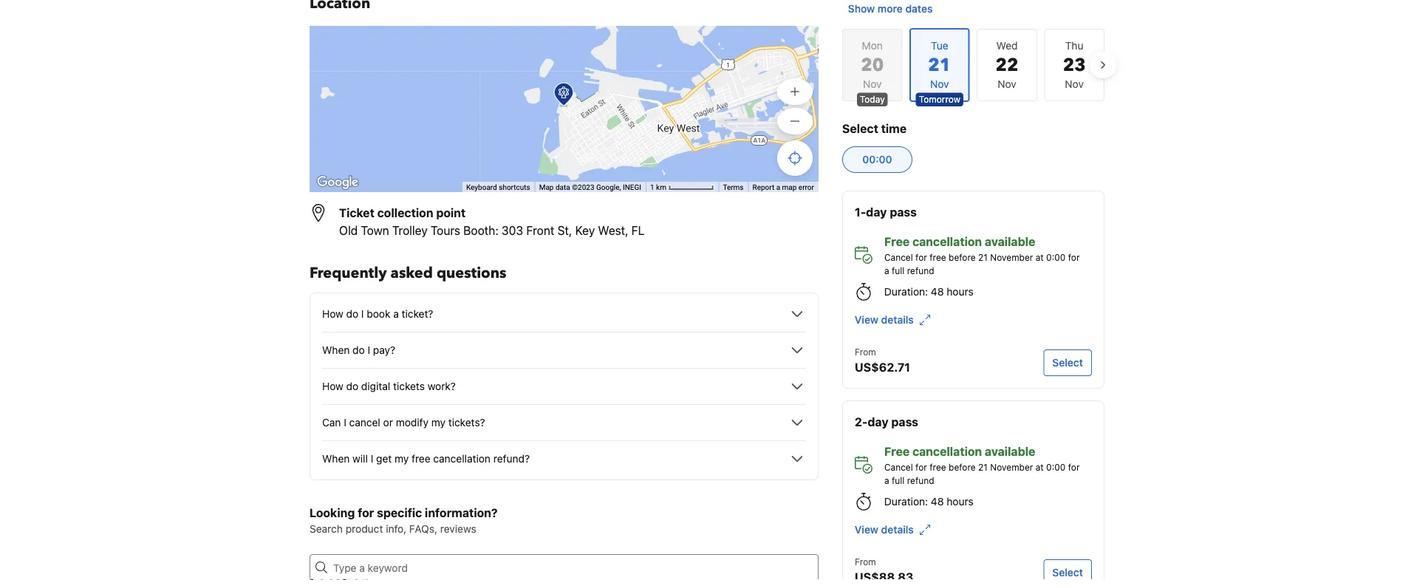 Task type: locate. For each thing, give the bounding box(es) containing it.
available
[[985, 235, 1036, 249], [985, 445, 1036, 459]]

nov inside 'wed 22 nov'
[[998, 78, 1017, 90]]

2 hours from the top
[[947, 496, 974, 508]]

modify
[[396, 416, 429, 429]]

0 vertical spatial view details link
[[855, 313, 930, 327]]

0 vertical spatial free
[[885, 235, 910, 249]]

2 nov from the left
[[998, 78, 1017, 90]]

select
[[842, 122, 879, 136], [1053, 357, 1083, 369], [1053, 566, 1083, 579]]

0 vertical spatial 21
[[979, 252, 988, 262]]

i left pay?
[[368, 344, 370, 356]]

free down '2-day pass'
[[885, 445, 910, 459]]

1 21 from the top
[[979, 252, 988, 262]]

1 when from the top
[[322, 344, 350, 356]]

day down 00:00
[[866, 205, 887, 219]]

reviews
[[440, 523, 476, 535]]

1 vertical spatial select
[[1053, 357, 1083, 369]]

0 vertical spatial my
[[431, 416, 446, 429]]

0 horizontal spatial nov
[[863, 78, 882, 90]]

a right book
[[393, 308, 399, 320]]

at for 1-day pass
[[1036, 252, 1044, 262]]

0 vertical spatial refund
[[907, 265, 935, 276]]

1 vertical spatial do
[[353, 344, 365, 356]]

cancellation for 2-day pass
[[913, 445, 982, 459]]

select for 1-day pass
[[1053, 357, 1083, 369]]

day for 1-
[[866, 205, 887, 219]]

old
[[339, 224, 358, 238]]

do left pay?
[[353, 344, 365, 356]]

1 48 from the top
[[931, 286, 944, 298]]

0 vertical spatial hours
[[947, 286, 974, 298]]

2 full from the top
[[892, 475, 905, 486]]

2 vertical spatial do
[[346, 380, 359, 392]]

1 horizontal spatial my
[[431, 416, 446, 429]]

full down '2-day pass'
[[892, 475, 905, 486]]

2 duration: from the top
[[885, 496, 928, 508]]

1 vertical spatial my
[[395, 453, 409, 465]]

0 vertical spatial details
[[881, 314, 914, 326]]

book
[[367, 308, 391, 320]]

1 vertical spatial view details link
[[855, 523, 930, 537]]

can i cancel or modify my tickets? button
[[322, 414, 806, 432]]

report
[[753, 183, 775, 192]]

details
[[881, 314, 914, 326], [881, 524, 914, 536]]

free
[[885, 235, 910, 249], [885, 445, 910, 459]]

0 vertical spatial cancel
[[885, 252, 913, 262]]

0 vertical spatial select button
[[1044, 350, 1092, 376]]

i left book
[[361, 308, 364, 320]]

point
[[436, 206, 466, 220]]

2 free cancellation available cancel for free before 21 november at 0:00 for a full refund from the top
[[885, 445, 1080, 486]]

2 21 from the top
[[979, 462, 988, 472]]

region
[[831, 22, 1117, 108]]

nov for 20
[[863, 78, 882, 90]]

cancellation down '2-day pass'
[[913, 445, 982, 459]]

do for tickets
[[346, 380, 359, 392]]

my
[[431, 416, 446, 429], [395, 453, 409, 465]]

0 vertical spatial do
[[346, 308, 359, 320]]

refund down "1-day pass"
[[907, 265, 935, 276]]

how up can
[[322, 380, 344, 392]]

1 nov from the left
[[863, 78, 882, 90]]

nov inside thu 23 nov
[[1065, 78, 1084, 90]]

1 vertical spatial view details
[[855, 524, 914, 536]]

from inside from us$62.71
[[855, 347, 876, 357]]

november
[[991, 252, 1034, 262], [991, 462, 1034, 472]]

2 when from the top
[[322, 453, 350, 465]]

0 horizontal spatial my
[[395, 453, 409, 465]]

1 available from the top
[[985, 235, 1036, 249]]

can i cancel or modify my tickets?
[[322, 416, 485, 429]]

faqs,
[[409, 523, 438, 535]]

cancel down "1-day pass"
[[885, 252, 913, 262]]

1 view from the top
[[855, 314, 879, 326]]

2 before from the top
[[949, 462, 976, 472]]

1 vertical spatial full
[[892, 475, 905, 486]]

48 for 1-day pass
[[931, 286, 944, 298]]

0 vertical spatial 0:00
[[1047, 252, 1066, 262]]

0 vertical spatial free cancellation available cancel for free before 21 november at 0:00 for a full refund
[[885, 235, 1080, 276]]

cancel
[[885, 252, 913, 262], [885, 462, 913, 472]]

1 free cancellation available cancel for free before 21 november at 0:00 for a full refund from the top
[[885, 235, 1080, 276]]

1 vertical spatial free cancellation available cancel for free before 21 november at 0:00 for a full refund
[[885, 445, 1080, 486]]

0 vertical spatial available
[[985, 235, 1036, 249]]

map region
[[291, 0, 858, 261]]

digital
[[361, 380, 390, 392]]

shortcuts
[[499, 183, 530, 192]]

refund for 1-day pass
[[907, 265, 935, 276]]

2 how from the top
[[322, 380, 344, 392]]

1 vertical spatial cancel
[[885, 462, 913, 472]]

thu 23 nov
[[1063, 40, 1086, 90]]

1 vertical spatial duration:
[[885, 496, 928, 508]]

work?
[[428, 380, 456, 392]]

day down us$62.71
[[868, 415, 889, 429]]

show more dates button
[[842, 0, 939, 22]]

2 horizontal spatial nov
[[1065, 78, 1084, 90]]

2 available from the top
[[985, 445, 1036, 459]]

refund down '2-day pass'
[[907, 475, 935, 486]]

how down frequently
[[322, 308, 344, 320]]

cancellation down tickets? at the bottom left of page
[[433, 453, 491, 465]]

cancel for 2-day pass
[[885, 462, 913, 472]]

pass
[[890, 205, 917, 219], [892, 415, 919, 429]]

1 full from the top
[[892, 265, 905, 276]]

cancellation
[[913, 235, 982, 249], [913, 445, 982, 459], [433, 453, 491, 465]]

1-day pass
[[855, 205, 917, 219]]

select button for 1-day pass
[[1044, 350, 1092, 376]]

0 vertical spatial 48
[[931, 286, 944, 298]]

1 vertical spatial details
[[881, 524, 914, 536]]

2 duration: 48 hours from the top
[[885, 496, 974, 508]]

st,
[[558, 224, 572, 238]]

0 vertical spatial view details
[[855, 314, 914, 326]]

nov
[[863, 78, 882, 90], [998, 78, 1017, 90], [1065, 78, 1084, 90]]

do
[[346, 308, 359, 320], [353, 344, 365, 356], [346, 380, 359, 392]]

2 view details from the top
[[855, 524, 914, 536]]

48
[[931, 286, 944, 298], [931, 496, 944, 508]]

a
[[777, 183, 781, 192], [885, 265, 890, 276], [393, 308, 399, 320], [885, 475, 890, 486]]

a inside how do i book a ticket? dropdown button
[[393, 308, 399, 320]]

1 details from the top
[[881, 314, 914, 326]]

keyboard
[[466, 183, 497, 192]]

i right can
[[344, 416, 347, 429]]

free for 2-day pass
[[930, 462, 947, 472]]

cancel down '2-day pass'
[[885, 462, 913, 472]]

i inside when do i pay? 'dropdown button'
[[368, 344, 370, 356]]

keyboard shortcuts button
[[466, 182, 530, 193]]

mon 20 nov today
[[860, 40, 885, 105]]

0 vertical spatial duration: 48 hours
[[885, 286, 974, 298]]

1 vertical spatial view
[[855, 524, 879, 536]]

for inside looking for specific information? search product info, faqs, reviews
[[358, 506, 374, 520]]

available for 1-day pass
[[985, 235, 1036, 249]]

from for from us$62.71
[[855, 347, 876, 357]]

nov down the 22
[[998, 78, 1017, 90]]

my right modify
[[431, 416, 446, 429]]

view for 1-
[[855, 314, 879, 326]]

0:00
[[1047, 252, 1066, 262], [1047, 462, 1066, 472]]

1 vertical spatial select button
[[1044, 559, 1092, 580]]

trolley
[[392, 224, 428, 238]]

1 refund from the top
[[907, 265, 935, 276]]

1 vertical spatial duration: 48 hours
[[885, 496, 974, 508]]

0 vertical spatial day
[[866, 205, 887, 219]]

duration:
[[885, 286, 928, 298], [885, 496, 928, 508]]

0 vertical spatial full
[[892, 265, 905, 276]]

booth:
[[464, 224, 499, 238]]

free
[[930, 252, 947, 262], [412, 453, 431, 465], [930, 462, 947, 472]]

i inside when will i get my free cancellation refund? 'dropdown button'
[[371, 453, 373, 465]]

1 vertical spatial refund
[[907, 475, 935, 486]]

do left digital
[[346, 380, 359, 392]]

2 cancel from the top
[[885, 462, 913, 472]]

my right get
[[395, 453, 409, 465]]

full
[[892, 265, 905, 276], [892, 475, 905, 486]]

november for 1-day pass
[[991, 252, 1034, 262]]

1 vertical spatial november
[[991, 462, 1034, 472]]

1 vertical spatial at
[[1036, 462, 1044, 472]]

0 vertical spatial how
[[322, 308, 344, 320]]

get
[[376, 453, 392, 465]]

map data ©2023 google, inegi
[[539, 183, 642, 192]]

23
[[1063, 53, 1086, 77]]

1 0:00 from the top
[[1047, 252, 1066, 262]]

2 november from the top
[[991, 462, 1034, 472]]

do inside 'dropdown button'
[[353, 344, 365, 356]]

2 at from the top
[[1036, 462, 1044, 472]]

product
[[346, 523, 383, 535]]

how for how do digital tickets work?
[[322, 380, 344, 392]]

1 vertical spatial hours
[[947, 496, 974, 508]]

free down "1-day pass"
[[885, 235, 910, 249]]

when do i pay?
[[322, 344, 395, 356]]

hours
[[947, 286, 974, 298], [947, 496, 974, 508]]

show
[[848, 3, 875, 15]]

free inside 'dropdown button'
[[412, 453, 431, 465]]

a left map
[[777, 183, 781, 192]]

0 vertical spatial pass
[[890, 205, 917, 219]]

3 nov from the left
[[1065, 78, 1084, 90]]

1 duration: from the top
[[885, 286, 928, 298]]

tickets
[[393, 380, 425, 392]]

2 details from the top
[[881, 524, 914, 536]]

view details link for 2-day pass
[[855, 523, 930, 537]]

keyboard shortcuts
[[466, 183, 530, 192]]

1 vertical spatial how
[[322, 380, 344, 392]]

2 vertical spatial select
[[1053, 566, 1083, 579]]

full down "1-day pass"
[[892, 265, 905, 276]]

i right the will on the bottom left of the page
[[371, 453, 373, 465]]

1 view details from the top
[[855, 314, 914, 326]]

1 hours from the top
[[947, 286, 974, 298]]

available for 2-day pass
[[985, 445, 1036, 459]]

2 free from the top
[[885, 445, 910, 459]]

2 refund from the top
[[907, 475, 935, 486]]

questions
[[437, 263, 507, 283]]

1 cancel from the top
[[885, 252, 913, 262]]

1 how from the top
[[322, 308, 344, 320]]

2 select button from the top
[[1044, 559, 1092, 580]]

1 view details link from the top
[[855, 313, 930, 327]]

1 from from the top
[[855, 347, 876, 357]]

2 48 from the top
[[931, 496, 944, 508]]

when inside when do i pay? 'dropdown button'
[[322, 344, 350, 356]]

cancellation down "1-day pass"
[[913, 235, 982, 249]]

do left book
[[346, 308, 359, 320]]

pass right 1-
[[890, 205, 917, 219]]

1 horizontal spatial nov
[[998, 78, 1017, 90]]

2 from from the top
[[855, 557, 876, 567]]

1 vertical spatial 21
[[979, 462, 988, 472]]

frequently
[[310, 263, 387, 283]]

when inside when will i get my free cancellation refund? 'dropdown button'
[[322, 453, 350, 465]]

map
[[782, 183, 797, 192]]

before for 2-day pass
[[949, 462, 976, 472]]

when do i pay? button
[[322, 341, 806, 359]]

nov down 23 in the right top of the page
[[1065, 78, 1084, 90]]

inegi
[[623, 183, 642, 192]]

1 before from the top
[[949, 252, 976, 262]]

0 vertical spatial view
[[855, 314, 879, 326]]

2-day pass
[[855, 415, 919, 429]]

specific
[[377, 506, 422, 520]]

do for book
[[346, 308, 359, 320]]

region containing 20
[[831, 22, 1117, 108]]

when left pay?
[[322, 344, 350, 356]]

0 vertical spatial november
[[991, 252, 1034, 262]]

nov inside mon 20 nov today
[[863, 78, 882, 90]]

2 view from the top
[[855, 524, 879, 536]]

2 view details link from the top
[[855, 523, 930, 537]]

1 vertical spatial pass
[[892, 415, 919, 429]]

1 vertical spatial when
[[322, 453, 350, 465]]

how for how do i book a ticket?
[[322, 308, 344, 320]]

fl
[[632, 224, 645, 238]]

free cancellation available cancel for free before 21 november at 0:00 for a full refund
[[885, 235, 1080, 276], [885, 445, 1080, 486]]

duration: 48 hours
[[885, 286, 974, 298], [885, 496, 974, 508]]

view for 2-
[[855, 524, 879, 536]]

free for 1-day pass
[[930, 252, 947, 262]]

google image
[[313, 173, 362, 192]]

cancellation inside 'dropdown button'
[[433, 453, 491, 465]]

i for pay?
[[368, 344, 370, 356]]

1 select button from the top
[[1044, 350, 1092, 376]]

2 0:00 from the top
[[1047, 462, 1066, 472]]

1 vertical spatial free
[[885, 445, 910, 459]]

i inside how do i book a ticket? dropdown button
[[361, 308, 364, 320]]

21 for 2-day pass
[[979, 462, 988, 472]]

1 vertical spatial 0:00
[[1047, 462, 1066, 472]]

key
[[575, 224, 595, 238]]

how
[[322, 308, 344, 320], [322, 380, 344, 392]]

1 free from the top
[[885, 235, 910, 249]]

terms
[[723, 183, 744, 192]]

select button
[[1044, 350, 1092, 376], [1044, 559, 1092, 580]]

0 vertical spatial at
[[1036, 252, 1044, 262]]

1 november from the top
[[991, 252, 1034, 262]]

00:00
[[863, 153, 892, 166]]

dates
[[906, 3, 933, 15]]

before
[[949, 252, 976, 262], [949, 462, 976, 472]]

1 duration: 48 hours from the top
[[885, 286, 974, 298]]

when
[[322, 344, 350, 356], [322, 453, 350, 465]]

0 vertical spatial when
[[322, 344, 350, 356]]

nov up 'today' on the right top of page
[[863, 78, 882, 90]]

1 at from the top
[[1036, 252, 1044, 262]]

0 vertical spatial duration:
[[885, 286, 928, 298]]

1 vertical spatial before
[[949, 462, 976, 472]]

a down "1-day pass"
[[885, 265, 890, 276]]

free cancellation available cancel for free before 21 november at 0:00 for a full refund for 2-day pass
[[885, 445, 1080, 486]]

at for 2-day pass
[[1036, 462, 1044, 472]]

when will i get my free cancellation refund? button
[[322, 450, 806, 468]]

report a map error link
[[753, 183, 814, 192]]

1 vertical spatial day
[[868, 415, 889, 429]]

48 for 2-day pass
[[931, 496, 944, 508]]

mon
[[862, 40, 883, 52]]

1 vertical spatial available
[[985, 445, 1036, 459]]

pass right 2-
[[892, 415, 919, 429]]

us$62.71
[[855, 360, 911, 374]]

select time
[[842, 122, 907, 136]]

Type a keyword field
[[327, 554, 819, 580]]

1 vertical spatial from
[[855, 557, 876, 567]]

1 vertical spatial 48
[[931, 496, 944, 508]]

0 vertical spatial from
[[855, 347, 876, 357]]

when left the will on the bottom left of the page
[[322, 453, 350, 465]]

do for pay?
[[353, 344, 365, 356]]

free cancellation available cancel for free before 21 november at 0:00 for a full refund for 1-day pass
[[885, 235, 1080, 276]]

0 vertical spatial before
[[949, 252, 976, 262]]



Task type: vqa. For each thing, say whether or not it's contained in the screenshot.
Your to the left
no



Task type: describe. For each thing, give the bounding box(es) containing it.
0:00 for 2-day pass
[[1047, 462, 1066, 472]]

details for 1-day pass
[[881, 314, 914, 326]]

cancel
[[349, 416, 381, 429]]

a down '2-day pass'
[[885, 475, 890, 486]]

cancel for 1-day pass
[[885, 252, 913, 262]]

tours
[[431, 224, 460, 238]]

select button for 2-day pass
[[1044, 559, 1092, 580]]

from for from
[[855, 557, 876, 567]]

can
[[322, 416, 341, 429]]

2-
[[855, 415, 868, 429]]

will
[[353, 453, 368, 465]]

select for 2-day pass
[[1053, 566, 1083, 579]]

nov for 23
[[1065, 78, 1084, 90]]

before for 1-day pass
[[949, 252, 976, 262]]

frequently asked questions
[[310, 263, 507, 283]]

refund for 2-day pass
[[907, 475, 935, 486]]

hours for 1-day pass
[[947, 286, 974, 298]]

©2023
[[572, 183, 595, 192]]

information?
[[425, 506, 498, 520]]

ticket?
[[402, 308, 433, 320]]

ticket
[[339, 206, 375, 220]]

i inside can i cancel or modify my tickets? dropdown button
[[344, 416, 347, 429]]

day for 2-
[[868, 415, 889, 429]]

pass for 1-day pass
[[890, 205, 917, 219]]

1 km
[[650, 183, 668, 192]]

thu
[[1066, 40, 1084, 52]]

i for book
[[361, 308, 364, 320]]

22
[[996, 53, 1019, 77]]

0:00 for 1-day pass
[[1047, 252, 1066, 262]]

tickets?
[[448, 416, 485, 429]]

collection
[[377, 206, 433, 220]]

town
[[361, 224, 389, 238]]

view details for 2-
[[855, 524, 914, 536]]

duration: 48 hours for 2-day pass
[[885, 496, 974, 508]]

km
[[656, 183, 667, 192]]

duration: for 2-day pass
[[885, 496, 928, 508]]

front
[[526, 224, 555, 238]]

report a map error
[[753, 183, 814, 192]]

looking
[[310, 506, 355, 520]]

20
[[861, 53, 884, 77]]

when for when will i get my free cancellation refund?
[[322, 453, 350, 465]]

search
[[310, 523, 343, 535]]

time
[[881, 122, 907, 136]]

full for 1-day pass
[[892, 265, 905, 276]]

november for 2-day pass
[[991, 462, 1034, 472]]

free for 1-day pass
[[885, 235, 910, 249]]

303
[[502, 224, 523, 238]]

21 for 1-day pass
[[979, 252, 988, 262]]

today
[[860, 94, 885, 105]]

how do i book a ticket? button
[[322, 305, 806, 323]]

1
[[650, 183, 655, 192]]

refund?
[[494, 453, 530, 465]]

west,
[[598, 224, 629, 238]]

pass for 2-day pass
[[892, 415, 919, 429]]

info,
[[386, 523, 407, 535]]

duration: for 1-day pass
[[885, 286, 928, 298]]

i for get
[[371, 453, 373, 465]]

how do i book a ticket?
[[322, 308, 433, 320]]

0 vertical spatial select
[[842, 122, 879, 136]]

my inside dropdown button
[[431, 416, 446, 429]]

asked
[[391, 263, 433, 283]]

or
[[383, 416, 393, 429]]

how do digital tickets work? button
[[322, 378, 806, 395]]

cancellation for 1-day pass
[[913, 235, 982, 249]]

error
[[799, 183, 814, 192]]

view details link for 1-day pass
[[855, 313, 930, 327]]

ticket collection point old town trolley tours booth: 303 front st, key west, fl
[[339, 206, 645, 238]]

1-
[[855, 205, 866, 219]]

when for when do i pay?
[[322, 344, 350, 356]]

looking for specific information? search product info, faqs, reviews
[[310, 506, 498, 535]]

1 km button
[[646, 182, 719, 193]]

details for 2-day pass
[[881, 524, 914, 536]]

when will i get my free cancellation refund?
[[322, 453, 530, 465]]

map
[[539, 183, 554, 192]]

hours for 2-day pass
[[947, 496, 974, 508]]

show more dates
[[848, 3, 933, 15]]

how do digital tickets work?
[[322, 380, 456, 392]]

duration: 48 hours for 1-day pass
[[885, 286, 974, 298]]

full for 2-day pass
[[892, 475, 905, 486]]

wed
[[997, 40, 1018, 52]]

from us$62.71
[[855, 347, 911, 374]]

terms link
[[723, 183, 744, 192]]

my inside 'dropdown button'
[[395, 453, 409, 465]]

wed 22 nov
[[996, 40, 1019, 90]]

google,
[[596, 183, 621, 192]]

more
[[878, 3, 903, 15]]

nov for 22
[[998, 78, 1017, 90]]

view details for 1-
[[855, 314, 914, 326]]

free for 2-day pass
[[885, 445, 910, 459]]

data
[[556, 183, 570, 192]]

pay?
[[373, 344, 395, 356]]



